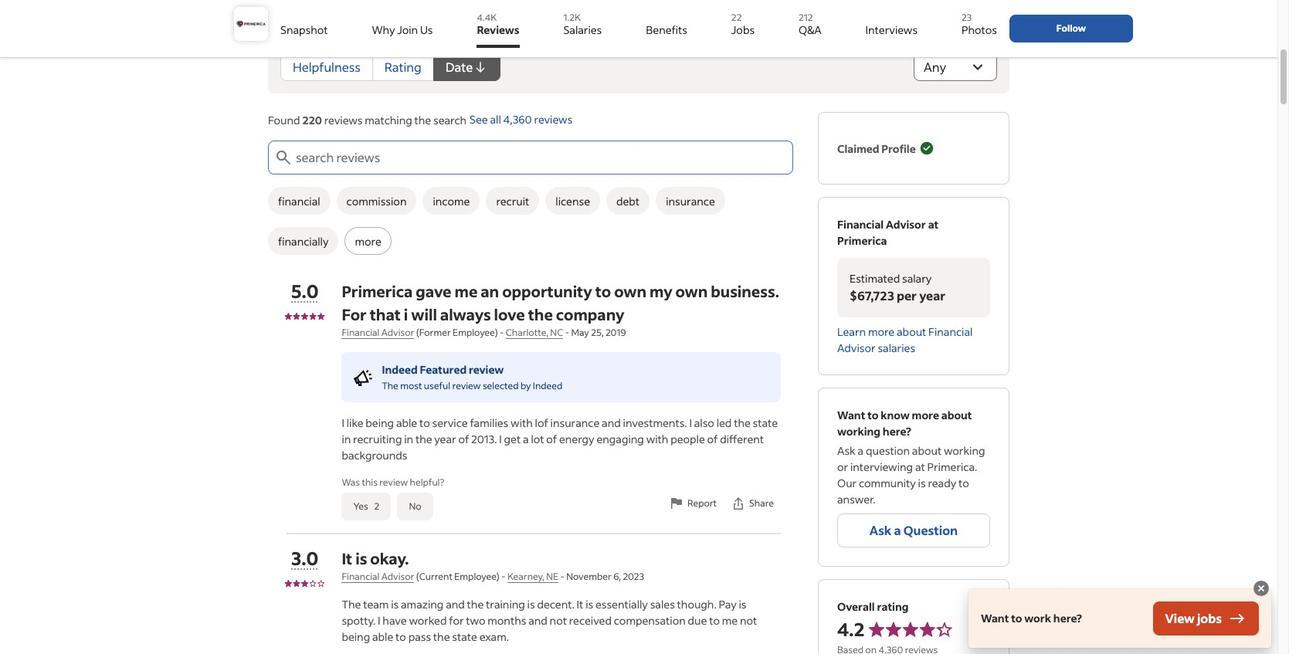 Task type: vqa. For each thing, say whether or not it's contained in the screenshot.
Health benefits
no



Task type: describe. For each thing, give the bounding box(es) containing it.
my
[[650, 281, 673, 301]]

see
[[470, 112, 488, 127]]

at inside financial advisor at primerica
[[929, 217, 939, 232]]

the team is amazing and the training is decent. it is essentially sales though. pay is spotty. i have worked for two months and not received compensation due to me not being able to pass the state exam.
[[342, 597, 757, 644]]

different
[[720, 432, 764, 447]]

3 of from the left
[[707, 432, 718, 447]]

helpful?
[[410, 477, 444, 488]]

i
[[404, 304, 408, 325]]

to down the have
[[396, 630, 406, 644]]

for
[[342, 304, 367, 325]]

helpfulness link
[[280, 53, 373, 81]]

follow
[[1057, 22, 1087, 34]]

why join us
[[372, 22, 433, 37]]

financial inside financial advisor at primerica
[[838, 217, 884, 232]]

here? inside want to know more about working here? ask a question about working or interviewing at primerica. our community is ready to answer.
[[883, 424, 912, 439]]

insurance inside the i like being able to service families with lof insurance and investments. i also led the state in recruiting in the year of 2013. i get a lot of energy engaging with people of different backgrounds
[[551, 416, 600, 430]]

debt
[[617, 194, 640, 208]]

the down the worked
[[433, 630, 450, 644]]

to left work
[[1012, 611, 1023, 626]]

is up the received
[[586, 597, 594, 612]]

for
[[449, 614, 464, 628]]

charlotte,
[[506, 327, 549, 338]]

is up the have
[[391, 597, 399, 612]]

rating
[[877, 600, 909, 614]]

able inside the team is amazing and the training is decent. it is essentially sales though. pay is spotty. i have worked for two months and not received compensation due to me not being able to pass the state exam.
[[372, 630, 394, 644]]

learn
[[838, 325, 866, 339]]

primerica gave me an opportunity to own my own business. for that i will always love the company financial advisor (former employee) - charlotte, nc - may 25, 2019
[[342, 281, 780, 338]]

business.
[[711, 281, 780, 301]]

1 horizontal spatial reviews
[[534, 112, 573, 127]]

found 220 reviews matching the search see all 4,360 reviews
[[268, 112, 573, 127]]

1 vertical spatial about
[[942, 408, 972, 423]]

financial advisor link for 5.0
[[342, 327, 414, 339]]

follow button
[[1010, 15, 1134, 42]]

to inside primerica gave me an opportunity to own my own business. for that i will always love the company financial advisor (former employee) - charlotte, nc - may 25, 2019
[[596, 281, 611, 301]]

claimed profile button
[[838, 131, 935, 165]]

more inside learn more about financial advisor salaries
[[868, 325, 895, 339]]

3.0 button
[[291, 546, 319, 570]]

why join us link
[[372, 6, 433, 48]]

employee) inside primerica gave me an opportunity to own my own business. for that i will always love the company financial advisor (former employee) - charlotte, nc - may 25, 2019
[[453, 327, 498, 338]]

the up different
[[734, 416, 751, 430]]

though.
[[677, 597, 717, 612]]

more inside want to know more about working here? ask a question about working or interviewing at primerica. our community is ready to answer.
[[912, 408, 940, 423]]

financial advisor at primerica
[[838, 217, 939, 248]]

two
[[466, 614, 486, 628]]

this
[[362, 477, 378, 488]]

a inside want to know more about working here? ask a question about working or interviewing at primerica. our community is ready to answer.
[[858, 444, 864, 458]]

photos
[[962, 22, 998, 37]]

financially link
[[268, 227, 339, 255]]

financial link
[[268, 187, 330, 215]]

2 vertical spatial about
[[912, 444, 942, 458]]

kearney, ne link
[[508, 571, 559, 583]]

review for featured
[[469, 362, 504, 377]]

selected
[[483, 380, 519, 392]]

state inside the team is amazing and the training is decent. it is essentially sales though. pay is spotty. i have worked for two months and not received compensation due to me not being able to pass the state exam.
[[452, 630, 477, 644]]

25,
[[591, 327, 604, 338]]

all
[[490, 112, 501, 127]]

1 vertical spatial indeed
[[533, 380, 563, 392]]

know
[[881, 408, 910, 423]]

recruit
[[496, 194, 530, 208]]

training
[[486, 597, 525, 612]]

1 own from the left
[[614, 281, 647, 301]]

due
[[688, 614, 707, 628]]

or
[[838, 460, 849, 474]]

rating
[[385, 59, 422, 75]]

interviewing
[[851, 460, 913, 474]]

1 of from the left
[[459, 432, 469, 447]]

0 horizontal spatial working
[[838, 424, 881, 439]]

pass
[[408, 630, 431, 644]]

22
[[732, 12, 742, 23]]

want for want to know more about working here? ask a question about working or interviewing at primerica. our community is ready to answer.
[[838, 408, 866, 423]]

$67,723
[[850, 287, 895, 304]]

close image
[[1253, 580, 1271, 598]]

i left get
[[499, 432, 502, 447]]

q&a
[[799, 22, 822, 37]]

recruit link
[[486, 187, 540, 215]]

the inside indeed featured review the most useful review selected by indeed
[[382, 380, 399, 392]]

3.0
[[291, 546, 319, 570]]

ask inside want to know more about working here? ask a question about working or interviewing at primerica. our community is ready to answer.
[[838, 444, 856, 458]]

ask a question
[[870, 522, 958, 539]]

is inside want to know more about working here? ask a question about working or interviewing at primerica. our community is ready to answer.
[[918, 476, 926, 491]]

to right "due"
[[709, 614, 720, 628]]

essentially
[[596, 597, 648, 612]]

worked
[[409, 614, 447, 628]]

financial inside primerica gave me an opportunity to own my own business. for that i will always love the company financial advisor (former employee) - charlotte, nc - may 25, 2019
[[342, 327, 380, 338]]

commission link
[[337, 187, 417, 215]]

view jobs link
[[1153, 602, 1260, 636]]

license link
[[546, 187, 600, 215]]

kearney,
[[508, 571, 545, 583]]

indeed featured review the most useful review selected by indeed
[[382, 362, 563, 392]]

decent.
[[537, 597, 575, 612]]

primerica inside primerica gave me an opportunity to own my own business. for that i will always love the company financial advisor (former employee) - charlotte, nc - may 25, 2019
[[342, 281, 413, 301]]

commission
[[347, 194, 407, 208]]

1 vertical spatial here?
[[1054, 611, 1082, 626]]

compensation
[[614, 614, 686, 628]]

i left also
[[690, 416, 692, 430]]

why
[[372, 22, 395, 37]]

i like being able to service families with lof insurance and investments. i also led the state in recruiting in the year of 2013. i get a lot of energy engaging with people of different backgrounds
[[342, 416, 778, 463]]

lot
[[531, 432, 544, 447]]

useful
[[424, 380, 451, 392]]

profile
[[882, 141, 916, 156]]

snapshot
[[280, 22, 328, 37]]

at inside want to know more about working here? ask a question about working or interviewing at primerica. our community is ready to answer.
[[916, 460, 926, 474]]

us
[[420, 22, 433, 37]]

it inside 'it is okay. financial advisor (current employee) - kearney, ne - november 6, 2023'
[[342, 549, 353, 569]]

claimed profile
[[838, 141, 916, 156]]

ne
[[546, 571, 559, 583]]

share
[[750, 498, 774, 509]]

benefits link
[[646, 6, 688, 48]]

sales
[[650, 597, 675, 612]]

exam.
[[480, 630, 509, 644]]

review for this
[[380, 477, 408, 488]]

november
[[567, 571, 612, 583]]

to inside the i like being able to service families with lof insurance and investments. i also led the state in recruiting in the year of 2013. i get a lot of energy engaging with people of different backgrounds
[[420, 416, 430, 430]]

advisor inside learn more about financial advisor salaries
[[838, 341, 876, 355]]

led
[[717, 416, 732, 430]]

see all 4,360 reviews link
[[470, 112, 573, 128]]

a inside the i like being able to service families with lof insurance and investments. i also led the state in recruiting in the year of 2013. i get a lot of energy engaging with people of different backgrounds
[[523, 432, 529, 447]]

snapshot link
[[280, 6, 328, 48]]

recruiting
[[353, 432, 402, 447]]

2 own from the left
[[676, 281, 708, 301]]

want for want to work here?
[[981, 611, 1009, 626]]

like
[[347, 416, 364, 430]]

want to know more about working here? ask a question about working or interviewing at primerica. our community is ready to answer.
[[838, 408, 986, 507]]

found
[[268, 113, 300, 127]]

- down love
[[500, 327, 504, 338]]

no
[[409, 501, 422, 512]]

212 q&a
[[799, 12, 822, 37]]

yes
[[353, 501, 368, 512]]

by inside indeed featured review the most useful review selected by indeed
[[521, 380, 531, 392]]

amazing
[[401, 597, 444, 612]]



Task type: locate. For each thing, give the bounding box(es) containing it.
gave
[[416, 281, 452, 301]]

0 horizontal spatial with
[[511, 416, 533, 430]]

year down salary
[[920, 287, 946, 304]]

advisor
[[886, 217, 926, 232], [382, 327, 414, 338], [838, 341, 876, 355], [382, 571, 414, 583]]

received
[[569, 614, 612, 628]]

me up always
[[455, 281, 478, 301]]

employee) inside 'it is okay. financial advisor (current employee) - kearney, ne - november 6, 2023'
[[455, 571, 500, 583]]

1 vertical spatial able
[[372, 630, 394, 644]]

1 financial advisor link from the top
[[342, 327, 414, 339]]

will
[[411, 304, 437, 325]]

our
[[838, 476, 857, 491]]

more inside button
[[355, 234, 382, 248]]

2 vertical spatial review
[[380, 477, 408, 488]]

financial advisor link
[[342, 327, 414, 339], [342, 571, 414, 583]]

being down spotty. at the left bottom of the page
[[342, 630, 370, 644]]

1.2k salaries
[[564, 12, 602, 37]]

1 horizontal spatial it
[[577, 597, 584, 612]]

advisor down learn
[[838, 341, 876, 355]]

indeed up the lof
[[533, 380, 563, 392]]

estimated salary $67,723 per year
[[850, 271, 946, 304]]

1 horizontal spatial in
[[404, 432, 413, 447]]

1 vertical spatial insurance
[[551, 416, 600, 430]]

at
[[929, 217, 939, 232], [916, 460, 926, 474]]

search
[[433, 113, 467, 127]]

want left work
[[981, 611, 1009, 626]]

question
[[866, 444, 910, 458]]

sort by
[[280, 32, 323, 49]]

primerica inside financial advisor at primerica
[[838, 233, 887, 248]]

of right lot
[[547, 432, 557, 447]]

more up the salaries
[[868, 325, 895, 339]]

reviews right '4,360'
[[534, 112, 573, 127]]

0 horizontal spatial state
[[452, 630, 477, 644]]

want to work here?
[[981, 611, 1082, 626]]

ask inside ask a question link
[[870, 522, 892, 539]]

financial down the for
[[342, 327, 380, 338]]

financial inside learn more about financial advisor salaries
[[929, 325, 973, 339]]

nc
[[550, 327, 563, 338]]

being up recruiting
[[366, 416, 394, 430]]

primerica.
[[928, 460, 978, 474]]

is right pay
[[739, 597, 747, 612]]

me down pay
[[722, 614, 738, 628]]

1 horizontal spatial year
[[920, 287, 946, 304]]

with down the investments.
[[646, 432, 669, 447]]

is left decent.
[[527, 597, 535, 612]]

have
[[383, 614, 407, 628]]

of left 2013.
[[459, 432, 469, 447]]

able down the have
[[372, 630, 394, 644]]

working up the question
[[838, 424, 881, 439]]

learn more about financial advisor salaries
[[838, 325, 973, 355]]

4.2
[[838, 617, 865, 641]]

more right the know
[[912, 408, 940, 423]]

income
[[433, 194, 470, 208]]

it right 3.0 button
[[342, 549, 353, 569]]

state inside the i like being able to service families with lof insurance and investments. i also led the state in recruiting in the year of 2013. i get a lot of energy engaging with people of different backgrounds
[[753, 416, 778, 430]]

is left okay.
[[356, 549, 367, 569]]

at left the primerica.
[[916, 460, 926, 474]]

join
[[397, 22, 418, 37]]

0 horizontal spatial more
[[355, 234, 382, 248]]

benefits
[[646, 22, 688, 37]]

in down like
[[342, 432, 351, 447]]

1 horizontal spatial primerica
[[838, 233, 887, 248]]

0 horizontal spatial insurance
[[551, 416, 600, 430]]

it inside the team is amazing and the training is decent. it is essentially sales though. pay is spotty. i have worked for two months and not received compensation due to me not being able to pass the state exam.
[[577, 597, 584, 612]]

23 photos
[[962, 12, 998, 37]]

0 vertical spatial and
[[602, 416, 621, 430]]

it up the received
[[577, 597, 584, 612]]

2 horizontal spatial of
[[707, 432, 718, 447]]

1 horizontal spatial insurance
[[666, 194, 715, 208]]

a left question at the bottom
[[894, 522, 901, 539]]

group containing helpfulness
[[280, 53, 501, 81]]

the up two
[[467, 597, 484, 612]]

2 in from the left
[[404, 432, 413, 447]]

1 vertical spatial ask
[[870, 522, 892, 539]]

state
[[753, 416, 778, 430], [452, 630, 477, 644]]

4.4k reviews
[[477, 12, 520, 37]]

to up company
[[596, 281, 611, 301]]

a
[[523, 432, 529, 447], [858, 444, 864, 458], [894, 522, 901, 539]]

0 vertical spatial the
[[382, 380, 399, 392]]

1 horizontal spatial a
[[858, 444, 864, 458]]

being inside the i like being able to service families with lof insurance and investments. i also led the state in recruiting in the year of 2013. i get a lot of energy engaging with people of different backgrounds
[[366, 416, 394, 430]]

1 vertical spatial at
[[916, 460, 926, 474]]

1 vertical spatial by
[[521, 380, 531, 392]]

0 horizontal spatial year
[[435, 432, 456, 447]]

1 vertical spatial the
[[342, 597, 361, 612]]

0 horizontal spatial of
[[459, 432, 469, 447]]

1 vertical spatial review
[[452, 380, 481, 392]]

0 horizontal spatial here?
[[883, 424, 912, 439]]

date
[[446, 59, 473, 75]]

community
[[859, 476, 916, 491]]

1 vertical spatial with
[[646, 432, 669, 447]]

1 in from the left
[[342, 432, 351, 447]]

financial up "estimated"
[[838, 217, 884, 232]]

1 horizontal spatial of
[[547, 432, 557, 447]]

opportunity
[[502, 281, 592, 301]]

of
[[459, 432, 469, 447], [547, 432, 557, 447], [707, 432, 718, 447]]

1 vertical spatial financial advisor link
[[342, 571, 414, 583]]

want left the know
[[838, 408, 866, 423]]

0 vertical spatial working
[[838, 424, 881, 439]]

is
[[918, 476, 926, 491], [356, 549, 367, 569], [391, 597, 399, 612], [527, 597, 535, 612], [586, 597, 594, 612], [739, 597, 747, 612]]

the left most
[[382, 380, 399, 392]]

about inside learn more about financial advisor salaries
[[897, 325, 927, 339]]

0 vertical spatial state
[[753, 416, 778, 430]]

no button
[[398, 493, 433, 521]]

report button
[[662, 487, 724, 521]]

- left kearney,
[[502, 571, 506, 583]]

1 vertical spatial me
[[722, 614, 738, 628]]

i inside the team is amazing and the training is decent. it is essentially sales though. pay is spotty. i have worked for two months and not received compensation due to me not being able to pass the state exam.
[[378, 614, 381, 628]]

language
[[914, 32, 973, 49]]

financial down salary
[[929, 325, 973, 339]]

financial inside 'it is okay. financial advisor (current employee) - kearney, ne - november 6, 2023'
[[342, 571, 380, 583]]

review up selected
[[469, 362, 504, 377]]

0 vertical spatial able
[[396, 416, 417, 430]]

and up engaging
[[602, 416, 621, 430]]

- right nc
[[565, 327, 569, 338]]

not right "due"
[[740, 614, 757, 628]]

want
[[838, 408, 866, 423], [981, 611, 1009, 626]]

4.2 out of 5 stars. image
[[868, 621, 953, 638], [868, 621, 941, 638]]

1 horizontal spatial ask
[[870, 522, 892, 539]]

0 vertical spatial indeed
[[382, 362, 418, 377]]

to down the primerica.
[[959, 476, 970, 491]]

also
[[694, 416, 715, 430]]

0 horizontal spatial indeed
[[382, 362, 418, 377]]

1 horizontal spatial the
[[382, 380, 399, 392]]

the up 'charlotte, nc' link
[[528, 304, 553, 325]]

1 horizontal spatial working
[[944, 444, 986, 458]]

months
[[488, 614, 526, 628]]

1.2k
[[564, 12, 581, 23]]

by right sort
[[308, 32, 323, 49]]

0 horizontal spatial in
[[342, 432, 351, 447]]

4.4k
[[477, 12, 497, 23]]

0 horizontal spatial the
[[342, 597, 361, 612]]

per
[[897, 287, 917, 304]]

the inside found 220 reviews matching the search see all 4,360 reviews
[[415, 113, 431, 127]]

me
[[455, 281, 478, 301], [722, 614, 738, 628]]

a left lot
[[523, 432, 529, 447]]

0 vertical spatial review
[[469, 362, 504, 377]]

year inside the i like being able to service families with lof insurance and investments. i also led the state in recruiting in the year of 2013. i get a lot of energy engaging with people of different backgrounds
[[435, 432, 456, 447]]

sort
[[280, 32, 306, 49]]

0 vertical spatial primerica
[[838, 233, 887, 248]]

2 not from the left
[[740, 614, 757, 628]]

0 vertical spatial want
[[838, 408, 866, 423]]

the
[[415, 113, 431, 127], [528, 304, 553, 325], [734, 416, 751, 430], [416, 432, 432, 447], [467, 597, 484, 612], [433, 630, 450, 644]]

by
[[308, 32, 323, 49], [521, 380, 531, 392]]

and down decent.
[[529, 614, 548, 628]]

the inside primerica gave me an opportunity to own my own business. for that i will always love the company financial advisor (former employee) - charlotte, nc - may 25, 2019
[[528, 304, 553, 325]]

i
[[342, 416, 345, 430], [690, 416, 692, 430], [499, 432, 502, 447], [378, 614, 381, 628]]

want inside want to know more about working here? ask a question about working or interviewing at primerica. our community is ready to answer.
[[838, 408, 866, 423]]

advisor inside financial advisor at primerica
[[886, 217, 926, 232]]

advisor up salary
[[886, 217, 926, 232]]

company
[[556, 304, 625, 325]]

0 horizontal spatial it
[[342, 549, 353, 569]]

1 vertical spatial it
[[577, 597, 584, 612]]

own right my
[[676, 281, 708, 301]]

more down commission
[[355, 234, 382, 248]]

1 horizontal spatial not
[[740, 614, 757, 628]]

1 not from the left
[[550, 614, 567, 628]]

advisor down i
[[382, 327, 414, 338]]

financial
[[278, 194, 320, 208]]

0 horizontal spatial own
[[614, 281, 647, 301]]

1 vertical spatial and
[[446, 597, 465, 612]]

2013.
[[471, 432, 497, 447]]

the
[[382, 380, 399, 392], [342, 597, 361, 612]]

2 vertical spatial more
[[912, 408, 940, 423]]

financial advisor link down that
[[342, 327, 414, 339]]

year inside the estimated salary $67,723 per year
[[920, 287, 946, 304]]

0 vertical spatial being
[[366, 416, 394, 430]]

ask up or
[[838, 444, 856, 458]]

of down also
[[707, 432, 718, 447]]

is inside 'it is okay. financial advisor (current employee) - kearney, ne - november 6, 2023'
[[356, 549, 367, 569]]

1 horizontal spatial own
[[676, 281, 708, 301]]

1 horizontal spatial state
[[753, 416, 778, 430]]

review down the featured
[[452, 380, 481, 392]]

1 vertical spatial more
[[868, 325, 895, 339]]

0 vertical spatial here?
[[883, 424, 912, 439]]

to left the know
[[868, 408, 879, 423]]

here? down the know
[[883, 424, 912, 439]]

and
[[602, 416, 621, 430], [446, 597, 465, 612], [529, 614, 548, 628]]

employee) up 'training'
[[455, 571, 500, 583]]

0 horizontal spatial by
[[308, 32, 323, 49]]

being
[[366, 416, 394, 430], [342, 630, 370, 644]]

in right recruiting
[[404, 432, 413, 447]]

1 vertical spatial year
[[435, 432, 456, 447]]

i left like
[[342, 416, 345, 430]]

insurance right debt
[[666, 194, 715, 208]]

advisor inside primerica gave me an opportunity to own my own business. for that i will always love the company financial advisor (former employee) - charlotte, nc - may 25, 2019
[[382, 327, 414, 338]]

0 vertical spatial it
[[342, 549, 353, 569]]

working up the primerica.
[[944, 444, 986, 458]]

primerica gave me an opportunity to own my own business. for that i will always love the company link
[[342, 281, 780, 325]]

and up for
[[446, 597, 465, 612]]

0 vertical spatial insurance
[[666, 194, 715, 208]]

1 horizontal spatial and
[[529, 614, 548, 628]]

0 horizontal spatial primerica
[[342, 281, 413, 301]]

about
[[897, 325, 927, 339], [942, 408, 972, 423], [912, 444, 942, 458]]

5.0 button
[[291, 279, 319, 303]]

(former
[[416, 327, 451, 338]]

love
[[494, 304, 525, 325]]

0 vertical spatial year
[[920, 287, 946, 304]]

Input keywords to search reviews field
[[293, 141, 794, 175]]

23
[[962, 12, 972, 23]]

at up salary
[[929, 217, 939, 232]]

0 vertical spatial at
[[929, 217, 939, 232]]

indeed up most
[[382, 362, 418, 377]]

ask
[[838, 444, 856, 458], [870, 522, 892, 539]]

with up get
[[511, 416, 533, 430]]

1 vertical spatial being
[[342, 630, 370, 644]]

2 of from the left
[[547, 432, 557, 447]]

1 horizontal spatial want
[[981, 611, 1009, 626]]

0 horizontal spatial a
[[523, 432, 529, 447]]

ask a question link
[[838, 514, 991, 548]]

team
[[363, 597, 389, 612]]

1 horizontal spatial at
[[929, 217, 939, 232]]

to left service
[[420, 416, 430, 430]]

ask down answer. in the bottom of the page
[[870, 522, 892, 539]]

get
[[504, 432, 521, 447]]

0 horizontal spatial want
[[838, 408, 866, 423]]

22 jobs
[[732, 12, 755, 37]]

is left ready
[[918, 476, 926, 491]]

own left my
[[614, 281, 647, 301]]

0 vertical spatial ask
[[838, 444, 856, 458]]

0 horizontal spatial me
[[455, 281, 478, 301]]

group
[[280, 53, 501, 81]]

0 horizontal spatial at
[[916, 460, 926, 474]]

1 vertical spatial state
[[452, 630, 477, 644]]

the up spotty. at the left bottom of the page
[[342, 597, 361, 612]]

reviews right 220
[[324, 113, 363, 127]]

reviews
[[477, 22, 520, 37]]

and inside the i like being able to service families with lof insurance and investments. i also led the state in recruiting in the year of 2013. i get a lot of energy engaging with people of different backgrounds
[[602, 416, 621, 430]]

able inside the i like being able to service families with lof insurance and investments. i also led the state in recruiting in the year of 2013. i get a lot of energy engaging with people of different backgrounds
[[396, 416, 417, 430]]

1 vertical spatial want
[[981, 611, 1009, 626]]

2 horizontal spatial and
[[602, 416, 621, 430]]

the up "helpful?"
[[416, 432, 432, 447]]

able up recruiting
[[396, 416, 417, 430]]

primerica up "estimated"
[[838, 233, 887, 248]]

advisor inside 'it is okay. financial advisor (current employee) - kearney, ne - november 6, 2023'
[[382, 571, 414, 583]]

-
[[500, 327, 504, 338], [565, 327, 569, 338], [502, 571, 506, 583], [561, 571, 565, 583]]

primerica
[[838, 233, 887, 248], [342, 281, 413, 301]]

state up different
[[753, 416, 778, 430]]

review
[[469, 362, 504, 377], [452, 380, 481, 392], [380, 477, 408, 488]]

backgrounds
[[342, 448, 408, 463]]

jobs
[[1198, 610, 1222, 627]]

0 horizontal spatial reviews
[[324, 113, 363, 127]]

1 horizontal spatial here?
[[1054, 611, 1082, 626]]

2 horizontal spatial more
[[912, 408, 940, 423]]

here? right work
[[1054, 611, 1082, 626]]

insurance up energy at the bottom left of page
[[551, 416, 600, 430]]

0 horizontal spatial able
[[372, 630, 394, 644]]

financial down it is okay. link
[[342, 571, 380, 583]]

employee)
[[453, 327, 498, 338], [455, 571, 500, 583]]

1 vertical spatial employee)
[[455, 571, 500, 583]]

1 horizontal spatial able
[[396, 416, 417, 430]]

0 horizontal spatial and
[[446, 597, 465, 612]]

financial advisor link for 3.0
[[342, 571, 414, 583]]

charlotte, nc link
[[506, 327, 563, 339]]

the inside the team is amazing and the training is decent. it is essentially sales though. pay is spotty. i have worked for two months and not received compensation due to me not being able to pass the state exam.
[[342, 597, 361, 612]]

6,
[[614, 571, 621, 583]]

view
[[1166, 610, 1195, 627]]

0 vertical spatial by
[[308, 32, 323, 49]]

state down for
[[452, 630, 477, 644]]

license
[[556, 194, 590, 208]]

1 vertical spatial primerica
[[342, 281, 413, 301]]

being inside the team is amazing and the training is decent. it is essentially sales though. pay is spotty. i have worked for two months and not received compensation due to me not being able to pass the state exam.
[[342, 630, 370, 644]]

0 vertical spatial employee)
[[453, 327, 498, 338]]

2 vertical spatial and
[[529, 614, 548, 628]]

i left the have
[[378, 614, 381, 628]]

financial advisor link down it is okay. link
[[342, 571, 414, 583]]

may
[[571, 327, 589, 338]]

2 financial advisor link from the top
[[342, 571, 414, 583]]

review right 'this'
[[380, 477, 408, 488]]

1 vertical spatial working
[[944, 444, 986, 458]]

2 horizontal spatial a
[[894, 522, 901, 539]]

1 horizontal spatial indeed
[[533, 380, 563, 392]]

a up interviewing
[[858, 444, 864, 458]]

0 vertical spatial financial advisor link
[[342, 327, 414, 339]]

1 horizontal spatial with
[[646, 432, 669, 447]]

advisor down okay.
[[382, 571, 414, 583]]

1 horizontal spatial me
[[722, 614, 738, 628]]

0 vertical spatial more
[[355, 234, 382, 248]]

question
[[904, 522, 958, 539]]

0 vertical spatial about
[[897, 325, 927, 339]]

me inside primerica gave me an opportunity to own my own business. for that i will always love the company financial advisor (former employee) - charlotte, nc - may 25, 2019
[[455, 281, 478, 301]]

jobs
[[732, 22, 755, 37]]

0 horizontal spatial not
[[550, 614, 567, 628]]

me inside the team is amazing and the training is decent. it is essentially sales though. pay is spotty. i have worked for two months and not received compensation due to me not being able to pass the state exam.
[[722, 614, 738, 628]]

answer.
[[838, 492, 876, 507]]

0 horizontal spatial ask
[[838, 444, 856, 458]]

year down service
[[435, 432, 456, 447]]

0 vertical spatial me
[[455, 281, 478, 301]]

not down decent.
[[550, 614, 567, 628]]

employee) down always
[[453, 327, 498, 338]]

1 horizontal spatial more
[[868, 325, 895, 339]]

- right ne
[[561, 571, 565, 583]]

0 vertical spatial with
[[511, 416, 533, 430]]

the left search
[[415, 113, 431, 127]]

by right selected
[[521, 380, 531, 392]]

primerica up that
[[342, 281, 413, 301]]



